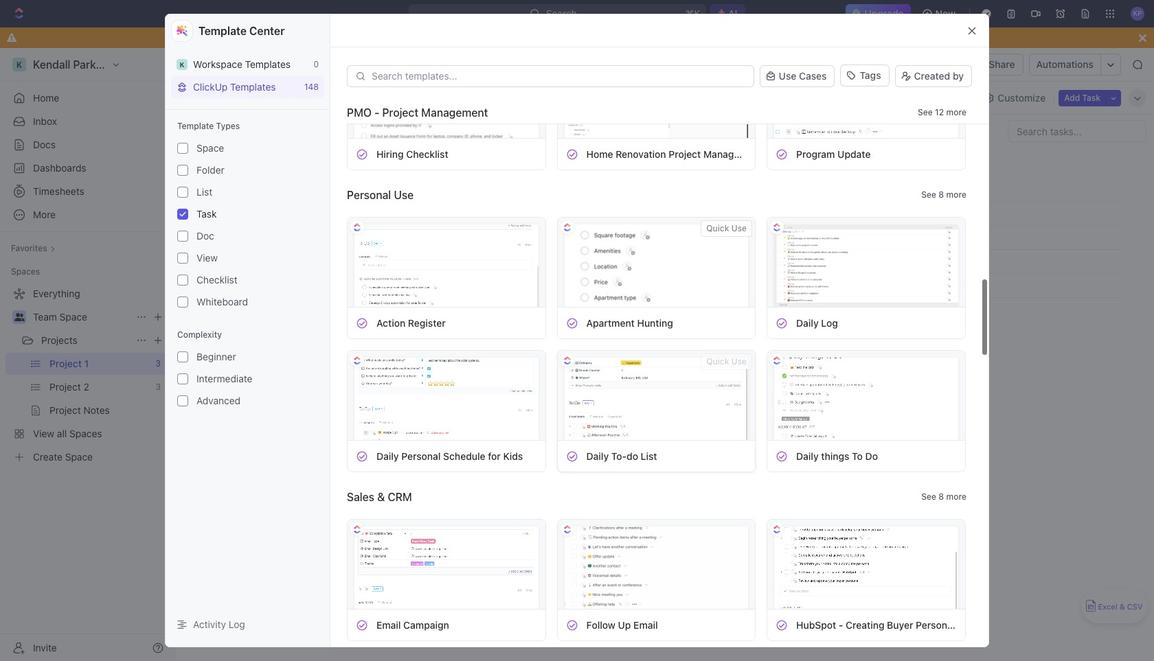 Task type: locate. For each thing, give the bounding box(es) containing it.
0 horizontal spatial -
[[375, 107, 380, 119]]

email right up
[[634, 617, 658, 628]]

2 more from the top
[[947, 187, 967, 197]]

1 horizontal spatial log
[[821, 314, 838, 326]]

1 vertical spatial log
[[229, 619, 245, 631]]

log right activity
[[229, 619, 245, 631]]

1 vertical spatial quick use button
[[701, 351, 752, 368]]

& for csv
[[1120, 603, 1125, 612]]

home for home
[[33, 92, 59, 104]]

personal left schedule at left
[[401, 448, 441, 459]]

0 vertical spatial team space
[[201, 58, 255, 70]]

0 vertical spatial task
[[1083, 92, 1101, 103]]

task template image for apartment hunting
[[566, 314, 578, 327]]

crm
[[388, 489, 412, 501]]

0 horizontal spatial team
[[33, 311, 57, 323]]

0 horizontal spatial log
[[229, 619, 245, 631]]

see 8 more button
[[916, 184, 972, 201], [916, 486, 972, 503]]

templates down center
[[245, 58, 291, 70]]

1 vertical spatial do
[[627, 448, 638, 459]]

1 horizontal spatial projects link
[[267, 56, 323, 73]]

0 horizontal spatial task
[[197, 208, 217, 220]]

1 vertical spatial projects
[[41, 335, 78, 346]]

clickup templates
[[193, 81, 276, 93]]

0 horizontal spatial space
[[60, 311, 87, 323]]

0 vertical spatial checklist
[[406, 145, 448, 157]]

task template element left to-
[[566, 448, 578, 460]]

1 vertical spatial home
[[586, 145, 613, 157]]

advanced
[[197, 395, 241, 407]]

see 8 more for sales & crm
[[922, 489, 967, 500]]

hiring
[[377, 145, 404, 157]]

personal
[[347, 186, 391, 199], [401, 448, 441, 459]]

templates for clickup templates
[[230, 81, 276, 93]]

task template element left action
[[356, 314, 368, 327]]

task template image left program
[[776, 145, 788, 158]]

created
[[914, 70, 951, 82]]

Space checkbox
[[177, 143, 188, 154]]

favorites button
[[5, 241, 61, 257]]

1 vertical spatial more
[[947, 187, 967, 197]]

1 horizontal spatial space
[[197, 142, 224, 154]]

2 see 8 more button from the top
[[916, 486, 972, 503]]

to-
[[611, 448, 627, 459]]

apartment hunting
[[586, 314, 673, 326]]

1 horizontal spatial email
[[634, 617, 658, 628]]

1 vertical spatial management
[[704, 145, 763, 157]]

0 vertical spatial &
[[377, 489, 385, 501]]

1 horizontal spatial -
[[839, 617, 843, 628]]

1 horizontal spatial checklist
[[406, 145, 448, 157]]

log down cancel button at the right top of page
[[821, 314, 838, 326]]

add task
[[1065, 92, 1101, 103]]

1 vertical spatial personal
[[401, 448, 441, 459]]

task template image for daily log
[[776, 314, 788, 327]]

1 horizontal spatial &
[[1120, 603, 1125, 612]]

Doc checkbox
[[177, 231, 188, 242]]

quick for daily to-do list
[[707, 354, 729, 364]]

team space link right user group icon
[[33, 306, 131, 328]]

more for project
[[947, 107, 967, 118]]

project up hiring
[[382, 107, 419, 119]]

0 vertical spatial log
[[821, 314, 838, 326]]

template center
[[199, 25, 285, 37]]

0 horizontal spatial management
[[421, 107, 488, 119]]

dashboards link
[[5, 157, 169, 179]]

template for template types
[[177, 121, 214, 131]]

program update
[[796, 145, 871, 157]]

2 horizontal spatial project
[[669, 145, 701, 157]]

things
[[821, 448, 850, 459]]

task template image left to-
[[566, 448, 578, 460]]

task template element left daily log
[[776, 314, 788, 327]]

- left creating
[[839, 617, 843, 628]]

to
[[226, 163, 238, 173]]

home for home renovation project management
[[586, 145, 613, 157]]

task template element down assignees button
[[566, 145, 578, 158]]

to do
[[226, 163, 252, 173]]

1 vertical spatial template
[[177, 121, 214, 131]]

task template element for daily log
[[776, 314, 788, 327]]

1 see 8 more button from the top
[[916, 184, 972, 201]]

1 horizontal spatial team space
[[201, 58, 255, 70]]

1 vertical spatial 8
[[939, 489, 944, 500]]

see inside button
[[918, 107, 933, 118]]

0 vertical spatial template
[[199, 25, 247, 37]]

activity log
[[193, 619, 245, 631]]

1 horizontal spatial do
[[627, 448, 638, 459]]

team space up the clickup templates
[[201, 58, 255, 70]]

-
[[375, 107, 380, 119], [839, 617, 843, 628]]

follow up email
[[586, 617, 658, 628]]

0 horizontal spatial team space
[[33, 311, 87, 323]]

projects link
[[267, 56, 323, 73], [41, 330, 131, 352]]

1 8 from the top
[[939, 187, 944, 197]]

list right list option
[[197, 186, 212, 198]]

2 8 from the top
[[939, 489, 944, 500]]

task template image down assignees button
[[566, 145, 578, 158]]

0 horizontal spatial /
[[261, 58, 264, 70]]

list right to-
[[641, 448, 657, 459]]

0 vertical spatial see
[[918, 107, 933, 118]]

2 horizontal spatial list
[[641, 448, 657, 459]]

0 vertical spatial management
[[421, 107, 488, 119]]

sales
[[347, 489, 374, 501]]

2 vertical spatial space
[[60, 311, 87, 323]]

calendar
[[298, 92, 339, 103]]

8
[[939, 187, 944, 197], [939, 489, 944, 500]]

hubspot - creating buyer personas
[[796, 617, 958, 628]]

task template element left the things
[[776, 448, 788, 460]]

cancel
[[827, 281, 855, 291]]

assignees button
[[564, 123, 628, 139]]

task template image for daily to-do list
[[566, 448, 578, 460]]

task template element for email campaign
[[356, 617, 368, 629]]

1 vertical spatial quick
[[707, 354, 729, 364]]

0 vertical spatial 8
[[939, 187, 944, 197]]

task template element left apartment
[[566, 314, 578, 327]]

0 horizontal spatial project
[[349, 58, 381, 70]]

email campaign
[[377, 617, 449, 628]]

template types
[[177, 121, 240, 131]]

log inside button
[[229, 619, 245, 631]]

board link
[[201, 88, 231, 108]]

for
[[488, 448, 501, 459]]

task template element left program
[[776, 145, 788, 158]]

tree inside sidebar navigation
[[5, 283, 169, 469]]

⌘k
[[686, 8, 701, 19]]

Search templates... text field
[[372, 71, 746, 82]]

project 1
[[349, 58, 388, 70]]

1 vertical spatial see 8 more button
[[916, 486, 972, 503]]

3 more from the top
[[947, 489, 967, 500]]

tree
[[5, 283, 169, 469]]

log for daily log
[[821, 314, 838, 326]]

task template image left apartment
[[566, 314, 578, 327]]

0 horizontal spatial &
[[377, 489, 385, 501]]

email left 'campaign'
[[377, 617, 401, 628]]

kendall parks's workspace, , element
[[177, 59, 188, 70]]

0 horizontal spatial personal
[[347, 186, 391, 199]]

customize
[[998, 92, 1046, 103]]

template up workspace
[[199, 25, 247, 37]]

0 vertical spatial see 8 more
[[922, 187, 967, 197]]

0 vertical spatial project
[[349, 58, 381, 70]]

task
[[1083, 92, 1101, 103], [197, 208, 217, 220]]

task template element for hiring checklist
[[356, 145, 368, 158]]

task template image left hubspot
[[776, 617, 788, 629]]

1 vertical spatial team space
[[33, 311, 87, 323]]

program
[[796, 145, 835, 157]]

1 horizontal spatial team space link
[[183, 56, 258, 73]]

daily to-do list
[[586, 448, 657, 459]]

checklist right hiring
[[406, 145, 448, 157]]

timesheets link
[[5, 181, 169, 203]]

2 quick from the top
[[707, 354, 729, 364]]

task template image left email campaign
[[356, 617, 368, 629]]

0 horizontal spatial do
[[240, 163, 252, 173]]

checklist
[[406, 145, 448, 157], [197, 274, 238, 286]]

1 vertical spatial -
[[839, 617, 843, 628]]

0 vertical spatial space
[[227, 58, 255, 70]]

2 email from the left
[[634, 617, 658, 628]]

task template element for daily to-do list
[[566, 448, 578, 460]]

task template element left hubspot
[[776, 617, 788, 629]]

0 horizontal spatial projects
[[41, 335, 78, 346]]

excel & csv
[[1098, 603, 1143, 612]]

1 horizontal spatial project
[[382, 107, 419, 119]]

task inside button
[[1083, 92, 1101, 103]]

action
[[377, 314, 406, 326]]

1 horizontal spatial projects
[[284, 58, 320, 70]]

1 vertical spatial space
[[197, 142, 224, 154]]

0 vertical spatial team
[[201, 58, 225, 70]]

task template image for program update
[[776, 145, 788, 158]]

hubspot
[[796, 617, 836, 628]]

task template image for hiring checklist
[[356, 145, 368, 158]]

0 vertical spatial quick use
[[707, 221, 747, 231]]

0 horizontal spatial email
[[377, 617, 401, 628]]

1 vertical spatial team
[[33, 311, 57, 323]]

team right user group image
[[201, 58, 225, 70]]

management for home renovation project management
[[704, 145, 763, 157]]

Beginner checkbox
[[177, 352, 188, 363]]

daily log
[[796, 314, 838, 326]]

1 vertical spatial checklist
[[197, 274, 238, 286]]

0 vertical spatial projects link
[[267, 56, 323, 73]]

use
[[779, 70, 797, 82], [394, 186, 414, 199], [732, 221, 747, 231], [732, 354, 747, 364]]

team right user group icon
[[33, 311, 57, 323]]

task template image left the things
[[776, 448, 788, 460]]

home renovation project management
[[586, 145, 763, 157]]

1 horizontal spatial list
[[256, 92, 273, 103]]

daily for daily log
[[796, 314, 819, 326]]

task template element for hubspot - creating buyer personas
[[776, 617, 788, 629]]

save
[[868, 281, 887, 291]]

team space
[[201, 58, 255, 70], [33, 311, 87, 323]]

1 vertical spatial &
[[1120, 603, 1125, 612]]

1 horizontal spatial /
[[326, 58, 329, 70]]

quick use for apartment hunting
[[707, 221, 747, 231]]

project left 1
[[349, 58, 381, 70]]

personal down hiring
[[347, 186, 391, 199]]

1 see 8 more from the top
[[922, 187, 967, 197]]

task template element up sales
[[356, 448, 368, 460]]

task template element left "follow" at the bottom
[[566, 617, 578, 629]]

team
[[201, 58, 225, 70], [33, 311, 57, 323]]

0 vertical spatial see 8 more button
[[916, 184, 972, 201]]

0 vertical spatial list
[[256, 92, 273, 103]]

use cases button
[[760, 64, 835, 89]]

task template image left hiring
[[356, 145, 368, 158]]

task template image
[[566, 145, 578, 158], [356, 314, 368, 327], [566, 314, 578, 327], [776, 314, 788, 327], [566, 448, 578, 460], [776, 617, 788, 629]]

created by
[[914, 70, 964, 82]]

use inside button
[[779, 70, 797, 82]]

add task button
[[1059, 90, 1106, 106]]

& left crm
[[377, 489, 385, 501]]

& for crm
[[377, 489, 385, 501]]

task template element for program update
[[776, 145, 788, 158]]

quick use
[[707, 221, 747, 231], [707, 354, 747, 364]]

& left csv
[[1120, 603, 1125, 612]]

list
[[256, 92, 273, 103], [197, 186, 212, 198], [641, 448, 657, 459]]

2 see 8 more from the top
[[922, 489, 967, 500]]

2 vertical spatial more
[[947, 489, 967, 500]]

user group image
[[188, 61, 197, 68]]

task template image up sales
[[356, 448, 368, 460]]

management for pmo - project management
[[421, 107, 488, 119]]

0 horizontal spatial home
[[33, 92, 59, 104]]

task template element left hiring
[[356, 145, 368, 158]]

1 vertical spatial quick use
[[707, 354, 747, 364]]

personal use
[[347, 186, 414, 199]]

templates down workspace templates
[[230, 81, 276, 93]]

kids
[[503, 448, 523, 459]]

task up "doc"
[[197, 208, 217, 220]]

1 vertical spatial project
[[382, 107, 419, 119]]

task template image
[[356, 145, 368, 158], [776, 145, 788, 158], [356, 448, 368, 460], [776, 448, 788, 460], [356, 617, 368, 629], [566, 617, 578, 629]]

task template element
[[356, 145, 368, 158], [566, 145, 578, 158], [776, 145, 788, 158], [356, 314, 368, 327], [566, 314, 578, 327], [776, 314, 788, 327], [356, 448, 368, 460], [566, 448, 578, 460], [776, 448, 788, 460], [356, 617, 368, 629], [566, 617, 578, 629], [776, 617, 788, 629]]

task template image for daily personal schedule for kids
[[356, 448, 368, 460]]

1 quick from the top
[[707, 221, 729, 231]]

new button
[[916, 3, 964, 25]]

task template image left daily log
[[776, 314, 788, 327]]

/ right 0
[[326, 58, 329, 70]]

schedule
[[443, 448, 486, 459]]

space right user group icon
[[60, 311, 87, 323]]

0 horizontal spatial team space link
[[33, 306, 131, 328]]

0 vertical spatial more
[[947, 107, 967, 118]]

template up space option
[[177, 121, 214, 131]]

0 vertical spatial home
[[33, 92, 59, 104]]

- right pmo
[[375, 107, 380, 119]]

0 vertical spatial quick use button
[[701, 218, 752, 234]]

0 vertical spatial quick
[[707, 221, 729, 231]]

2 quick use button from the top
[[701, 351, 752, 368]]

project for home
[[669, 145, 701, 157]]

log
[[821, 314, 838, 326], [229, 619, 245, 631]]

1 horizontal spatial task
[[1083, 92, 1101, 103]]

1 vertical spatial see 8 more
[[922, 489, 967, 500]]

task template image left action
[[356, 314, 368, 327]]

task right add
[[1083, 92, 1101, 103]]

0 vertical spatial personal
[[347, 186, 391, 199]]

project inside project 1 link
[[349, 58, 381, 70]]

1 quick use from the top
[[707, 221, 747, 231]]

team space link up clickup
[[183, 56, 258, 73]]

space
[[227, 58, 255, 70], [197, 142, 224, 154], [60, 311, 87, 323]]

0 vertical spatial -
[[375, 107, 380, 119]]

task template element left email campaign
[[356, 617, 368, 629]]

hunting
[[637, 314, 673, 326]]

1 quick use button from the top
[[701, 218, 752, 234]]

more inside button
[[947, 107, 967, 118]]

see 8 more for personal use
[[922, 187, 967, 197]]

space up the clickup templates
[[227, 58, 255, 70]]

templates
[[245, 58, 291, 70], [230, 81, 276, 93]]

projects
[[284, 58, 320, 70], [41, 335, 78, 346]]

task template image left "follow" at the bottom
[[566, 617, 578, 629]]

1 more from the top
[[947, 107, 967, 118]]

customize button
[[980, 88, 1050, 108]]

team space right user group icon
[[33, 311, 87, 323]]

View checkbox
[[177, 253, 188, 264]]

1 vertical spatial projects link
[[41, 330, 131, 352]]

- for pmo
[[375, 107, 380, 119]]

project right renovation
[[669, 145, 701, 157]]

tags
[[860, 69, 881, 81]]

2 quick use from the top
[[707, 354, 747, 364]]

action register
[[377, 314, 446, 326]]

2 vertical spatial project
[[669, 145, 701, 157]]

home up inbox
[[33, 92, 59, 104]]

8 for personal use
[[939, 187, 944, 197]]

task template element for follow up email
[[566, 617, 578, 629]]

0 vertical spatial templates
[[245, 58, 291, 70]]

more for crm
[[947, 489, 967, 500]]

/ down center
[[261, 58, 264, 70]]

quick
[[707, 221, 729, 231], [707, 354, 729, 364]]

tree containing team space
[[5, 283, 169, 469]]

home inside sidebar navigation
[[33, 92, 59, 104]]

space up folder
[[197, 142, 224, 154]]

view
[[197, 252, 218, 264]]

task template element for daily things to do
[[776, 448, 788, 460]]

2 vertical spatial see
[[922, 489, 937, 500]]

folder
[[197, 164, 225, 176]]

checklist up 'whiteboard'
[[197, 274, 238, 286]]

1 vertical spatial templates
[[230, 81, 276, 93]]

daily for daily to-do list
[[586, 448, 609, 459]]

upgrade link
[[846, 4, 911, 23]]

1 horizontal spatial home
[[586, 145, 613, 157]]

more
[[947, 107, 967, 118], [947, 187, 967, 197], [947, 489, 967, 500]]

1 horizontal spatial management
[[704, 145, 763, 157]]

0 horizontal spatial list
[[197, 186, 212, 198]]

2 vertical spatial list
[[641, 448, 657, 459]]

list down workspace templates
[[256, 92, 273, 103]]

home down assignees
[[586, 145, 613, 157]]



Task type: describe. For each thing, give the bounding box(es) containing it.
renovation
[[616, 145, 666, 157]]

share button
[[981, 54, 1024, 76]]

Intermediate checkbox
[[177, 374, 188, 385]]

Folder checkbox
[[177, 165, 188, 176]]

1 vertical spatial task
[[197, 208, 217, 220]]

intermediate
[[197, 373, 253, 385]]

templates for workspace templates
[[245, 58, 291, 70]]

Checklist checkbox
[[177, 275, 188, 286]]

0 vertical spatial do
[[240, 163, 252, 173]]

List checkbox
[[177, 187, 188, 198]]

list link
[[254, 88, 273, 108]]

calendar link
[[295, 88, 339, 108]]

task template image for action register
[[356, 314, 368, 327]]

timesheets
[[33, 186, 84, 197]]

csv
[[1127, 603, 1143, 612]]

project 1 link
[[332, 56, 392, 73]]

daily personal schedule for kids
[[377, 448, 523, 459]]

quick use button for daily to-do list
[[701, 351, 752, 368]]

search...
[[546, 8, 586, 19]]

excel
[[1098, 603, 1118, 612]]

8 for sales & crm
[[939, 489, 944, 500]]

space inside sidebar navigation
[[60, 311, 87, 323]]

created by button
[[895, 65, 972, 87]]

save button
[[863, 278, 904, 294]]

task template element for action register
[[356, 314, 368, 327]]

task template image for daily things to do
[[776, 448, 788, 460]]

- for hubspot
[[839, 617, 843, 628]]

register
[[408, 314, 446, 326]]

campaign
[[403, 617, 449, 628]]

Task checkbox
[[177, 209, 188, 220]]

projects inside sidebar navigation
[[41, 335, 78, 346]]

0
[[314, 59, 319, 69]]

excel & csv link
[[1082, 590, 1148, 624]]

automations button
[[1030, 54, 1101, 75]]

tags button
[[841, 65, 890, 87]]

team space inside sidebar navigation
[[33, 311, 87, 323]]

spaces
[[11, 267, 40, 277]]

activity log button
[[171, 614, 324, 636]]

personas
[[916, 617, 958, 628]]

Search tasks... text field
[[1009, 121, 1146, 142]]

1 horizontal spatial personal
[[401, 448, 441, 459]]

project for pmo
[[382, 107, 419, 119]]

favorites
[[11, 243, 47, 254]]

to
[[852, 448, 863, 459]]

12
[[935, 107, 944, 118]]

see for crm
[[922, 489, 937, 500]]

do
[[866, 448, 878, 459]]

assignees
[[581, 126, 622, 136]]

new
[[936, 8, 956, 19]]

up
[[618, 617, 631, 628]]

daily for daily things to do
[[796, 448, 819, 459]]

created by button
[[895, 65, 972, 87]]

update
[[838, 145, 871, 157]]

see for project
[[918, 107, 933, 118]]

sidebar navigation
[[0, 48, 175, 662]]

0 horizontal spatial checklist
[[197, 274, 238, 286]]

use cases button
[[760, 65, 835, 87]]

add
[[1065, 92, 1080, 103]]

automations
[[1037, 58, 1094, 70]]

tags button
[[841, 65, 890, 88]]

dashboards
[[33, 162, 86, 174]]

k
[[180, 60, 185, 68]]

invite
[[33, 642, 57, 654]]

1 vertical spatial list
[[197, 186, 212, 198]]

whiteboard
[[197, 296, 248, 308]]

quick for apartment hunting
[[707, 221, 729, 231]]

1 vertical spatial team space link
[[33, 306, 131, 328]]

quick use for daily to-do list
[[707, 354, 747, 364]]

center
[[249, 25, 285, 37]]

148
[[304, 82, 319, 92]]

see 8 more button for sales & crm
[[916, 486, 972, 503]]

see 12 more
[[918, 107, 967, 118]]

task template image for hubspot - creating buyer personas
[[776, 617, 788, 629]]

cancel button
[[822, 278, 860, 294]]

sales & crm
[[347, 489, 412, 501]]

follow
[[586, 617, 616, 628]]

task template image for email campaign
[[356, 617, 368, 629]]

user group image
[[14, 313, 24, 322]]

1 vertical spatial see
[[922, 187, 937, 197]]

daily things to do
[[796, 448, 878, 459]]

1 horizontal spatial team
[[201, 58, 225, 70]]

log for activity log
[[229, 619, 245, 631]]

types
[[216, 121, 240, 131]]

quick use button for apartment hunting
[[701, 218, 752, 234]]

activity
[[193, 619, 226, 631]]

pmo - project management
[[347, 107, 488, 119]]

0 horizontal spatial projects link
[[41, 330, 131, 352]]

inbox
[[33, 115, 57, 127]]

task template element for home renovation project management
[[566, 145, 578, 158]]

list inside 'link'
[[256, 92, 273, 103]]

workspace templates
[[193, 58, 291, 70]]

docs link
[[5, 134, 169, 156]]

creating
[[846, 617, 885, 628]]

Advanced checkbox
[[177, 396, 188, 407]]

share
[[989, 58, 1015, 70]]

Whiteboard checkbox
[[177, 297, 188, 308]]

1 / from the left
[[261, 58, 264, 70]]

1 email from the left
[[377, 617, 401, 628]]

daily for daily personal schedule for kids
[[377, 448, 399, 459]]

task template image for follow up email
[[566, 617, 578, 629]]

task template element for daily personal schedule for kids
[[356, 448, 368, 460]]

see 8 more button for personal use
[[916, 184, 972, 201]]

team inside sidebar navigation
[[33, 311, 57, 323]]

cases
[[799, 70, 827, 82]]

see 12 more button
[[913, 104, 972, 121]]

doc
[[197, 230, 214, 242]]

Milestone Name text field
[[247, 274, 648, 296]]

inbox link
[[5, 111, 169, 133]]

0 vertical spatial projects
[[284, 58, 320, 70]]

by
[[953, 70, 964, 82]]

task template image for home renovation project management
[[566, 145, 578, 158]]

apartment
[[586, 314, 635, 326]]

upgrade
[[865, 8, 904, 19]]

2 / from the left
[[326, 58, 329, 70]]

clickup
[[193, 81, 228, 93]]

use cases
[[779, 70, 827, 82]]

template for template center
[[199, 25, 247, 37]]

1
[[384, 58, 388, 70]]

0 vertical spatial team space link
[[183, 56, 258, 73]]

buyer
[[887, 617, 914, 628]]

pmo
[[347, 107, 372, 119]]

complexity
[[177, 330, 222, 340]]

hiring checklist
[[377, 145, 448, 157]]

2 horizontal spatial space
[[227, 58, 255, 70]]

home link
[[5, 87, 169, 109]]

task template element for apartment hunting
[[566, 314, 578, 327]]



Task type: vqa. For each thing, say whether or not it's contained in the screenshot.
Daily To-do List's Task template icon
yes



